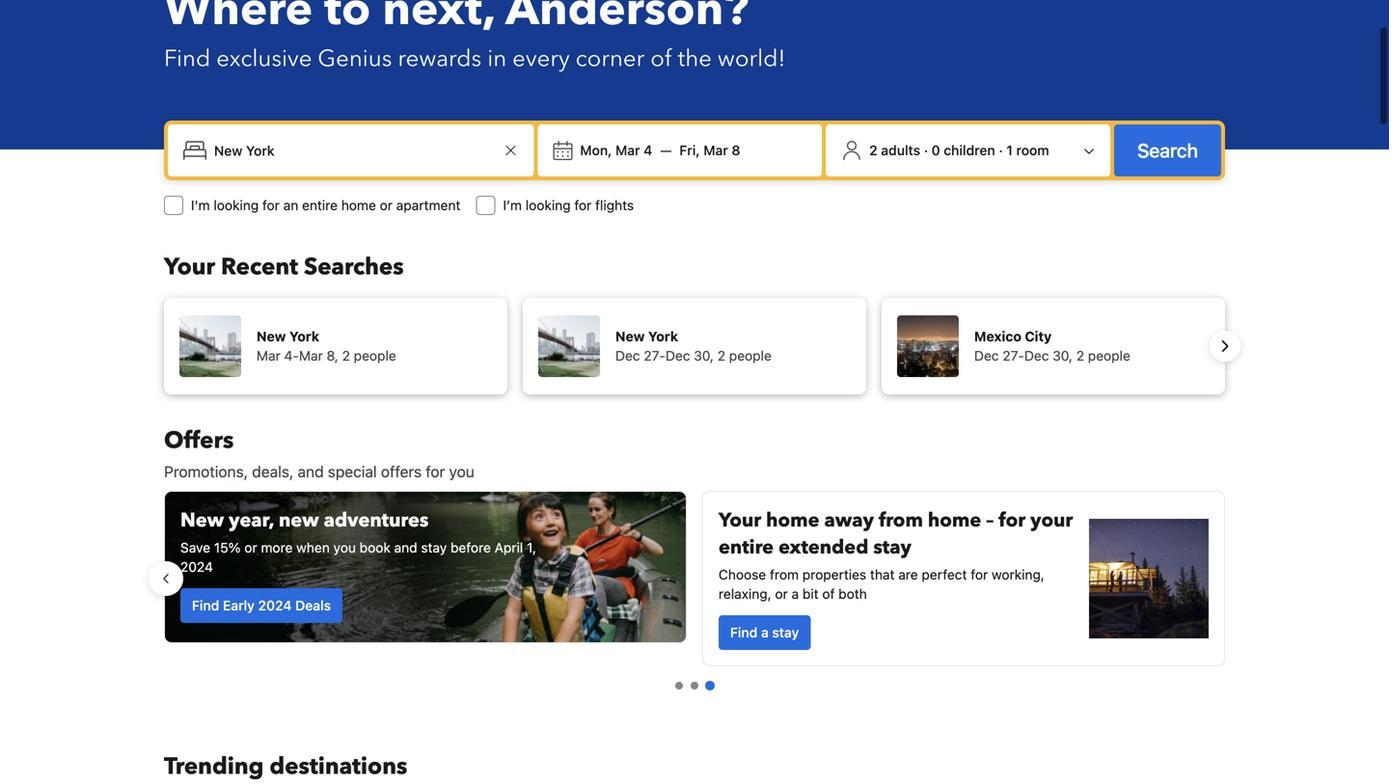 Task type: locate. For each thing, give the bounding box(es) containing it.
1 horizontal spatial or
[[380, 197, 393, 213]]

region containing new year, new adventures
[[149, 483, 1241, 675]]

main content containing offers
[[149, 425, 1241, 785]]

the
[[678, 43, 712, 75]]

27- inside new york dec 27-dec 30, 2 people
[[644, 348, 666, 364]]

0 horizontal spatial 27-
[[644, 348, 666, 364]]

2024
[[180, 559, 213, 575], [258, 598, 292, 614]]

of
[[651, 43, 672, 75], [823, 586, 835, 602]]

from right choose
[[770, 567, 799, 583]]

0 horizontal spatial ·
[[924, 142, 928, 158]]

0 vertical spatial entire
[[302, 197, 338, 213]]

2 horizontal spatial home
[[928, 508, 982, 534]]

looking
[[214, 197, 259, 213], [526, 197, 571, 213]]

1 horizontal spatial of
[[823, 586, 835, 602]]

0 horizontal spatial looking
[[214, 197, 259, 213]]

2 inside new york dec 27-dec 30, 2 people
[[718, 348, 726, 364]]

of left 'the'
[[651, 43, 672, 75]]

looking right i'm
[[214, 197, 259, 213]]

1 vertical spatial find
[[192, 598, 219, 614]]

stay
[[874, 535, 912, 561], [421, 540, 447, 556], [772, 625, 799, 641]]

from
[[879, 508, 923, 534], [770, 567, 799, 583]]

progress bar inside main content
[[675, 681, 715, 691]]

30, inside mexico city dec 27-dec 30, 2 people
[[1053, 348, 1073, 364]]

1 horizontal spatial 30,
[[1053, 348, 1073, 364]]

perfect
[[922, 567, 967, 583]]

8
[[732, 142, 741, 158]]

i'm looking for flights
[[503, 197, 634, 213]]

a down relaxing,
[[761, 625, 769, 641]]

1 horizontal spatial 2024
[[258, 598, 292, 614]]

deals
[[295, 598, 331, 614]]

new inside new york dec 27-dec 30, 2 people
[[616, 329, 645, 344]]

york
[[289, 329, 319, 344], [648, 329, 678, 344]]

room
[[1017, 142, 1050, 158]]

·
[[924, 142, 928, 158], [999, 142, 1003, 158]]

entire right an
[[302, 197, 338, 213]]

your up choose
[[719, 508, 762, 534]]

2 york from the left
[[648, 329, 678, 344]]

entire up choose
[[719, 535, 774, 561]]

0 horizontal spatial you
[[333, 540, 356, 556]]

a
[[792, 586, 799, 602], [761, 625, 769, 641]]

2 region from the top
[[149, 483, 1241, 675]]

2 horizontal spatial or
[[775, 586, 788, 602]]

more
[[261, 540, 293, 556]]

people for mexico city dec 27-dec 30, 2 people
[[1088, 348, 1131, 364]]

2024 inside find early 2024 deals link
[[258, 598, 292, 614]]

2024 down save at the left of the page
[[180, 559, 213, 575]]

exclusive
[[216, 43, 312, 75]]

new for new
[[180, 508, 224, 534]]

york inside new york mar 4-mar 8, 2 people
[[289, 329, 319, 344]]

offers
[[381, 463, 422, 481]]

1 vertical spatial from
[[770, 567, 799, 583]]

your down i'm
[[164, 251, 215, 283]]

0 horizontal spatial new
[[180, 508, 224, 534]]

0 horizontal spatial 2024
[[180, 559, 213, 575]]

0 horizontal spatial and
[[298, 463, 324, 481]]

27- for mexico
[[1003, 348, 1025, 364]]

offers
[[164, 425, 234, 457]]

stay inside 'link'
[[772, 625, 799, 641]]

every
[[513, 43, 570, 75]]

1 vertical spatial a
[[761, 625, 769, 641]]

1 horizontal spatial you
[[449, 463, 475, 481]]

find down relaxing,
[[730, 625, 758, 641]]

30, for york
[[694, 348, 714, 364]]

1 horizontal spatial your
[[719, 508, 762, 534]]

30,
[[694, 348, 714, 364], [1053, 348, 1073, 364]]

or left apartment
[[380, 197, 393, 213]]

1 vertical spatial of
[[823, 586, 835, 602]]

fri,
[[680, 142, 700, 158]]

2024 right the 'early' in the bottom left of the page
[[258, 598, 292, 614]]

new inside 'new year, new adventures save 15% or more when you book and stay before april 1, 2024'
[[180, 508, 224, 534]]

you right offers
[[449, 463, 475, 481]]

and right deals, at the left of the page
[[298, 463, 324, 481]]

1 vertical spatial 2024
[[258, 598, 292, 614]]

0 vertical spatial your
[[164, 251, 215, 283]]

· left 0
[[924, 142, 928, 158]]

2 horizontal spatial stay
[[874, 535, 912, 561]]

a young girl and woman kayak on a river image
[[165, 492, 686, 643]]

1 horizontal spatial looking
[[526, 197, 571, 213]]

1 horizontal spatial people
[[729, 348, 772, 364]]

people for new york mar 4-mar 8, 2 people
[[354, 348, 396, 364]]

2 vertical spatial or
[[775, 586, 788, 602]]

1 horizontal spatial and
[[394, 540, 418, 556]]

1 horizontal spatial york
[[648, 329, 678, 344]]

0 horizontal spatial your
[[164, 251, 215, 283]]

0 vertical spatial and
[[298, 463, 324, 481]]

0 vertical spatial you
[[449, 463, 475, 481]]

mon,
[[580, 142, 612, 158]]

1 vertical spatial region
[[149, 483, 1241, 675]]

from right away
[[879, 508, 923, 534]]

2 looking from the left
[[526, 197, 571, 213]]

27- inside mexico city dec 27-dec 30, 2 people
[[1003, 348, 1025, 364]]

0 horizontal spatial york
[[289, 329, 319, 344]]

mon, mar 4 — fri, mar 8
[[580, 142, 741, 158]]

· left 1
[[999, 142, 1003, 158]]

2024 inside 'new year, new adventures save 15% or more when you book and stay before april 1, 2024'
[[180, 559, 213, 575]]

1 vertical spatial entire
[[719, 535, 774, 561]]

0 horizontal spatial of
[[651, 43, 672, 75]]

find exclusive genius rewards in every corner of the world!
[[164, 43, 786, 75]]

2 horizontal spatial new
[[616, 329, 645, 344]]

Where are you going? field
[[207, 133, 499, 168]]

1 vertical spatial your
[[719, 508, 762, 534]]

trending
[[164, 751, 264, 783]]

2 inside mexico city dec 27-dec 30, 2 people
[[1077, 348, 1085, 364]]

3 people from the left
[[1088, 348, 1131, 364]]

your recent searches
[[164, 251, 404, 283]]

2 27- from the left
[[1003, 348, 1025, 364]]

2
[[870, 142, 878, 158], [342, 348, 350, 364], [718, 348, 726, 364], [1077, 348, 1085, 364]]

or
[[380, 197, 393, 213], [244, 540, 257, 556], [775, 586, 788, 602]]

your
[[1031, 508, 1073, 534]]

1 horizontal spatial entire
[[719, 535, 774, 561]]

looking for i'm
[[526, 197, 571, 213]]

i'm looking for an entire home or apartment
[[191, 197, 461, 213]]

0 vertical spatial a
[[792, 586, 799, 602]]

2 dec from the left
[[666, 348, 690, 364]]

children
[[944, 142, 996, 158]]

april
[[495, 540, 523, 556]]

that
[[870, 567, 895, 583]]

0 vertical spatial from
[[879, 508, 923, 534]]

before
[[451, 540, 491, 556]]

1 vertical spatial you
[[333, 540, 356, 556]]

1 horizontal spatial 27-
[[1003, 348, 1025, 364]]

1 vertical spatial and
[[394, 540, 418, 556]]

2 people from the left
[[729, 348, 772, 364]]

book
[[360, 540, 391, 556]]

early
[[223, 598, 255, 614]]

entire
[[302, 197, 338, 213], [719, 535, 774, 561]]

0 horizontal spatial entire
[[302, 197, 338, 213]]

mexico
[[975, 329, 1022, 344]]

people for new york dec 27-dec 30, 2 people
[[729, 348, 772, 364]]

2 inside new york mar 4-mar 8, 2 people
[[342, 348, 350, 364]]

your for your home away from home – for your entire extended stay choose from properties that are perfect for working, relaxing, or a bit of both
[[719, 508, 762, 534]]

corner
[[576, 43, 645, 75]]

0 vertical spatial region
[[149, 290, 1241, 402]]

city
[[1025, 329, 1052, 344]]

0 horizontal spatial people
[[354, 348, 396, 364]]

main content
[[149, 425, 1241, 785]]

offers promotions, deals, and special offers for you
[[164, 425, 475, 481]]

0 horizontal spatial 30,
[[694, 348, 714, 364]]

2 horizontal spatial people
[[1088, 348, 1131, 364]]

new york dec 27-dec 30, 2 people
[[616, 329, 772, 364]]

your inside your home away from home – for your entire extended stay choose from properties that are perfect for working, relaxing, or a bit of both
[[719, 508, 762, 534]]

4-
[[284, 348, 299, 364]]

your home away from home – for your entire extended stay choose from properties that are perfect for working, relaxing, or a bit of both
[[719, 508, 1073, 602]]

or left bit
[[775, 586, 788, 602]]

promotions,
[[164, 463, 248, 481]]

working,
[[992, 567, 1045, 583]]

home
[[341, 197, 376, 213], [766, 508, 820, 534], [928, 508, 982, 534]]

find for find a stay
[[730, 625, 758, 641]]

adventures
[[324, 508, 429, 534]]

bit
[[803, 586, 819, 602]]

people inside mexico city dec 27-dec 30, 2 people
[[1088, 348, 1131, 364]]

people inside new york mar 4-mar 8, 2 people
[[354, 348, 396, 364]]

2 adults · 0 children · 1 room button
[[834, 132, 1103, 169]]

1 horizontal spatial stay
[[772, 625, 799, 641]]

i'm
[[503, 197, 522, 213]]

find early 2024 deals link
[[180, 589, 343, 623]]

dec
[[616, 348, 640, 364], [666, 348, 690, 364], [975, 348, 999, 364], [1025, 348, 1049, 364]]

1 horizontal spatial new
[[257, 329, 286, 344]]

1 people from the left
[[354, 348, 396, 364]]

your
[[164, 251, 215, 283], [719, 508, 762, 534]]

both
[[839, 586, 867, 602]]

2 30, from the left
[[1053, 348, 1073, 364]]

find early 2024 deals
[[192, 598, 331, 614]]

home up extended
[[766, 508, 820, 534]]

home left –
[[928, 508, 982, 534]]

of right bit
[[823, 586, 835, 602]]

for left an
[[262, 197, 280, 213]]

apartment
[[396, 197, 461, 213]]

27-
[[644, 348, 666, 364], [1003, 348, 1025, 364]]

people inside new york dec 27-dec 30, 2 people
[[729, 348, 772, 364]]

a inside 'link'
[[761, 625, 769, 641]]

1 horizontal spatial home
[[766, 508, 820, 534]]

choose
[[719, 567, 766, 583]]

0 horizontal spatial a
[[761, 625, 769, 641]]

new inside new york mar 4-mar 8, 2 people
[[257, 329, 286, 344]]

mexico city dec 27-dec 30, 2 people
[[975, 329, 1131, 364]]

find inside 'link'
[[730, 625, 758, 641]]

you left book
[[333, 540, 356, 556]]

27- for new
[[644, 348, 666, 364]]

and right book
[[394, 540, 418, 556]]

mar left 4-
[[257, 348, 281, 364]]

0 vertical spatial 2024
[[180, 559, 213, 575]]

find left the 'early' in the bottom left of the page
[[192, 598, 219, 614]]

–
[[986, 508, 994, 534]]

1 looking from the left
[[214, 197, 259, 213]]

0 horizontal spatial from
[[770, 567, 799, 583]]

york inside new york dec 27-dec 30, 2 people
[[648, 329, 678, 344]]

or right 15% at bottom
[[244, 540, 257, 556]]

are
[[899, 567, 918, 583]]

0 horizontal spatial stay
[[421, 540, 447, 556]]

region
[[149, 290, 1241, 402], [149, 483, 1241, 675]]

search
[[1138, 139, 1199, 162]]

find left exclusive
[[164, 43, 211, 75]]

1 region from the top
[[149, 290, 1241, 402]]

0 vertical spatial or
[[380, 197, 393, 213]]

home down where are you going? field
[[341, 197, 376, 213]]

looking right i'm
[[526, 197, 571, 213]]

you inside 'offers promotions, deals, and special offers for you'
[[449, 463, 475, 481]]

1 horizontal spatial ·
[[999, 142, 1003, 158]]

mar left 8
[[704, 142, 728, 158]]

0 vertical spatial of
[[651, 43, 672, 75]]

0 horizontal spatial or
[[244, 540, 257, 556]]

a left bit
[[792, 586, 799, 602]]

people
[[354, 348, 396, 364], [729, 348, 772, 364], [1088, 348, 1131, 364]]

1 vertical spatial or
[[244, 540, 257, 556]]

away
[[825, 508, 874, 534]]

for right perfect
[[971, 567, 988, 583]]

2 vertical spatial find
[[730, 625, 758, 641]]

or inside 'new year, new adventures save 15% or more when you book and stay before april 1, 2024'
[[244, 540, 257, 556]]

—
[[660, 142, 672, 158]]

progress bar
[[675, 681, 715, 691]]

0 vertical spatial find
[[164, 43, 211, 75]]

find
[[164, 43, 211, 75], [192, 598, 219, 614], [730, 625, 758, 641]]

york for 27-
[[648, 329, 678, 344]]

1 27- from the left
[[644, 348, 666, 364]]

1 horizontal spatial a
[[792, 586, 799, 602]]

for right offers
[[426, 463, 445, 481]]

1 30, from the left
[[694, 348, 714, 364]]

for
[[262, 197, 280, 213], [575, 197, 592, 213], [426, 463, 445, 481], [999, 508, 1026, 534], [971, 567, 988, 583]]

1 york from the left
[[289, 329, 319, 344]]

30, inside new york dec 27-dec 30, 2 people
[[694, 348, 714, 364]]

mar
[[616, 142, 640, 158], [704, 142, 728, 158], [257, 348, 281, 364], [299, 348, 323, 364]]



Task type: vqa. For each thing, say whether or not it's contained in the screenshot.
Search on map 'field'
no



Task type: describe. For each thing, give the bounding box(es) containing it.
new year, new adventures save 15% or more when you book and stay before april 1, 2024
[[180, 508, 537, 575]]

when
[[296, 540, 330, 556]]

stay inside your home away from home – for your entire extended stay choose from properties that are perfect for working, relaxing, or a bit of both
[[874, 535, 912, 561]]

deals,
[[252, 463, 294, 481]]

your for your recent searches
[[164, 251, 215, 283]]

searches
[[304, 251, 404, 283]]

2 inside dropdown button
[[870, 142, 878, 158]]

rewards
[[398, 43, 482, 75]]

2 adults · 0 children · 1 room
[[870, 142, 1050, 158]]

2 for new york dec 27-dec 30, 2 people
[[718, 348, 726, 364]]

1 dec from the left
[[616, 348, 640, 364]]

2 for new york mar 4-mar 8, 2 people
[[342, 348, 350, 364]]

trending destinations
[[164, 751, 408, 783]]

for inside 'offers promotions, deals, and special offers for you'
[[426, 463, 445, 481]]

new for mar
[[257, 329, 286, 344]]

new
[[279, 508, 319, 534]]

4
[[644, 142, 653, 158]]

0
[[932, 142, 941, 158]]

of inside your home away from home – for your entire extended stay choose from properties that are perfect for working, relaxing, or a bit of both
[[823, 586, 835, 602]]

i'm
[[191, 197, 210, 213]]

stay inside 'new year, new adventures save 15% or more when you book and stay before april 1, 2024'
[[421, 540, 447, 556]]

or for for
[[380, 197, 393, 213]]

save
[[180, 540, 210, 556]]

search button
[[1115, 124, 1222, 177]]

4 dec from the left
[[1025, 348, 1049, 364]]

extended
[[779, 535, 869, 561]]

for right –
[[999, 508, 1026, 534]]

find a stay link
[[719, 616, 811, 650]]

or for new
[[244, 540, 257, 556]]

region containing new york
[[149, 290, 1241, 402]]

new for dec
[[616, 329, 645, 344]]

2 · from the left
[[999, 142, 1003, 158]]

relaxing,
[[719, 586, 772, 602]]

year,
[[229, 508, 274, 534]]

mar left 8,
[[299, 348, 323, 364]]

an
[[283, 197, 298, 213]]

a inside your home away from home – for your entire extended stay choose from properties that are perfect for working, relaxing, or a bit of both
[[792, 586, 799, 602]]

destinations
[[270, 751, 408, 783]]

find for find early 2024 deals
[[192, 598, 219, 614]]

and inside 'offers promotions, deals, and special offers for you'
[[298, 463, 324, 481]]

special
[[328, 463, 377, 481]]

30, for city
[[1053, 348, 1073, 364]]

fri, mar 8 button
[[672, 133, 748, 168]]

a photo of a couple standing in front of a cabin in a forest at night image
[[1089, 519, 1209, 639]]

find a stay
[[730, 625, 799, 641]]

or inside your home away from home – for your entire extended stay choose from properties that are perfect for working, relaxing, or a bit of both
[[775, 586, 788, 602]]

in
[[488, 43, 507, 75]]

0 horizontal spatial home
[[341, 197, 376, 213]]

15%
[[214, 540, 241, 556]]

mon, mar 4 button
[[573, 133, 660, 168]]

1
[[1007, 142, 1013, 158]]

8,
[[327, 348, 339, 364]]

properties
[[803, 567, 867, 583]]

mar left 4
[[616, 142, 640, 158]]

entire inside your home away from home – for your entire extended stay choose from properties that are perfect for working, relaxing, or a bit of both
[[719, 535, 774, 561]]

1 · from the left
[[924, 142, 928, 158]]

genius
[[318, 43, 392, 75]]

2 for mexico city dec 27-dec 30, 2 people
[[1077, 348, 1085, 364]]

1 horizontal spatial from
[[879, 508, 923, 534]]

1,
[[527, 540, 537, 556]]

and inside 'new year, new adventures save 15% or more when you book and stay before april 1, 2024'
[[394, 540, 418, 556]]

york for 4-
[[289, 329, 319, 344]]

for left flights
[[575, 197, 592, 213]]

next image
[[1214, 335, 1237, 358]]

3 dec from the left
[[975, 348, 999, 364]]

looking for i'm
[[214, 197, 259, 213]]

new york mar 4-mar 8, 2 people
[[257, 329, 396, 364]]

find for find exclusive genius rewards in every corner of the world!
[[164, 43, 211, 75]]

adults
[[881, 142, 921, 158]]

flights
[[595, 197, 634, 213]]

recent
[[221, 251, 298, 283]]

you inside 'new year, new adventures save 15% or more when you book and stay before april 1, 2024'
[[333, 540, 356, 556]]

world!
[[718, 43, 786, 75]]



